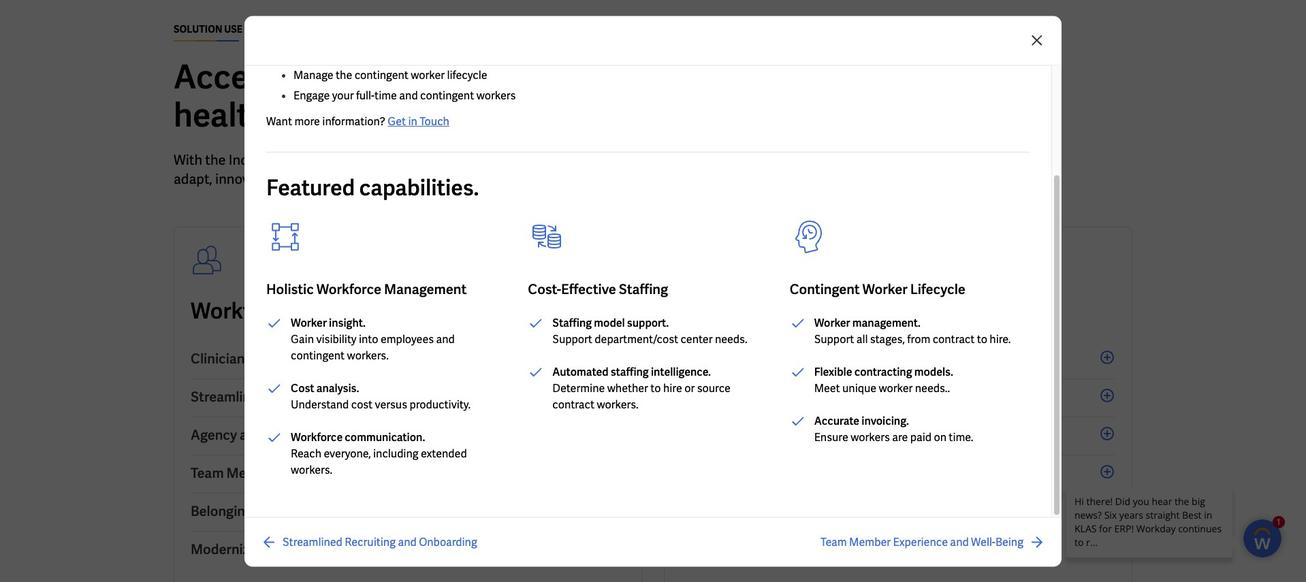 Task type: locate. For each thing, give the bounding box(es) containing it.
1 vertical spatial from
[[908, 332, 931, 347]]

worker inside "worker insight. gain visibility into employees and contingent workers."
[[291, 316, 327, 330]]

0 vertical spatial the
[[336, 68, 352, 82]]

0 vertical spatial being
[[410, 465, 445, 482]]

1 vertical spatial chain
[[853, 350, 889, 368]]

1 vertical spatial worker
[[879, 382, 913, 396]]

chain for resilient healthcare supply chain
[[958, 297, 1017, 326]]

contract inside worker management. support all stages, from contract to hire.
[[933, 332, 975, 347]]

team member experience and well-being button
[[191, 456, 625, 494], [821, 534, 1046, 550]]

workforce for reach
[[291, 431, 343, 445]]

and right 'time'
[[399, 89, 418, 103]]

1 support from the left
[[553, 332, 593, 347]]

1 horizontal spatial recruiting
[[345, 535, 396, 549]]

1 vertical spatial onboarding
[[419, 535, 477, 549]]

1 horizontal spatial automated
[[748, 541, 818, 559]]

to left drive
[[339, 503, 353, 521]]

while
[[363, 170, 396, 188]]

1 vertical spatial team member experience and well-being
[[821, 535, 1024, 549]]

0 vertical spatial for
[[734, 56, 776, 98]]

diversity
[[282, 503, 337, 521]]

supply-
[[766, 426, 812, 444]]

from inside worker management. support all stages, from contract to hire.
[[908, 332, 931, 347]]

innovate,
[[215, 170, 271, 188]]

onboarding down clinician engagement and retention button
[[362, 388, 435, 406]]

workforce up reach
[[291, 431, 343, 445]]

communication.
[[345, 431, 425, 445]]

chain for clinically integrated supply chain
[[853, 350, 889, 368]]

staffing up support.
[[619, 281, 668, 298]]

2 horizontal spatial worker
[[863, 281, 908, 298]]

0 vertical spatial member
[[227, 465, 279, 482]]

0 vertical spatial worker
[[411, 68, 445, 82]]

insight.
[[329, 316, 366, 330]]

support inside staffing model support. support department/cost center needs.
[[553, 332, 593, 347]]

models.
[[915, 365, 954, 379]]

0 horizontal spatial contract
[[553, 398, 595, 412]]

streamlined recruiting and onboarding button up optimization at the bottom left
[[191, 379, 625, 418]]

well-
[[379, 465, 410, 482], [972, 535, 996, 549]]

and down everyone,
[[353, 465, 377, 482]]

the inside with the industry accelerator for healthcare, you benefit from a global ecosystem of partners to help you adapt, innovate, and scale—all while fast-tracking your digital transformation.
[[205, 151, 226, 169]]

chain up hire.
[[958, 297, 1017, 326]]

1 horizontal spatial from
[[908, 332, 931, 347]]

automated
[[553, 365, 609, 379], [748, 541, 818, 559]]

0 horizontal spatial health
[[391, 503, 432, 521]]

engage
[[294, 89, 330, 103]]

1 vertical spatial your
[[479, 170, 507, 188]]

contingent down 'gain'
[[291, 349, 345, 363]]

to inside "automated staffing intelligence. determine whether to hire or source contract workers."
[[651, 382, 661, 396]]

team member experience and well-being down the proactive contract management button
[[821, 535, 1024, 549]]

clinically
[[681, 350, 738, 368]]

worker left the lifecycle
[[411, 68, 445, 82]]

workers inside accurate invoicing. ensure workers are paid on time.
[[851, 431, 890, 445]]

0 vertical spatial streamlined recruiting and onboarding
[[191, 388, 435, 406]]

clinically integrated supply chain button
[[681, 341, 1116, 379]]

service
[[289, 541, 335, 559]]

streamlined inside featured capabilities. dialog
[[283, 535, 343, 549]]

0 vertical spatial supply
[[886, 297, 954, 326]]

0 horizontal spatial workers.
[[291, 463, 333, 478]]

0 vertical spatial automated
[[553, 365, 609, 379]]

management inside featured capabilities. dialog
[[384, 281, 467, 298]]

chain inside button
[[853, 350, 889, 368]]

0 vertical spatial contract
[[266, 426, 321, 444]]

flexible
[[815, 365, 853, 379]]

0 horizontal spatial chain
[[853, 350, 889, 368]]

and right employees on the left
[[436, 332, 455, 347]]

want more information? get in touch
[[266, 114, 450, 129]]

team down agency
[[191, 465, 224, 482]]

support
[[553, 332, 593, 347], [815, 332, 855, 347]]

staffing left model
[[553, 316, 592, 330]]

onboarding inside featured capabilities. dialog
[[419, 535, 477, 549]]

streamlined recruiting and onboarding up agency and contract labor optimization
[[191, 388, 435, 406]]

member up belonging
[[227, 465, 279, 482]]

your left full-
[[332, 89, 354, 103]]

streamlined recruiting and onboarding
[[191, 388, 435, 406], [283, 535, 477, 549]]

1 horizontal spatial worker
[[815, 316, 851, 330]]

0 horizontal spatial experience
[[281, 465, 350, 482]]

2 support from the left
[[815, 332, 855, 347]]

1 vertical spatial the
[[205, 151, 226, 169]]

contingent down the lifecycle
[[420, 89, 474, 103]]

time
[[375, 89, 397, 103]]

management.
[[853, 316, 921, 330]]

holistic workforce management
[[266, 281, 467, 298]]

healthcare
[[772, 297, 882, 326]]

1 horizontal spatial team member experience and well-being
[[821, 535, 1024, 549]]

member
[[227, 465, 279, 482], [850, 535, 891, 549]]

1 horizontal spatial chain
[[958, 297, 1017, 326]]

you right help
[[790, 151, 813, 169]]

1 vertical spatial team
[[821, 535, 847, 549]]

being
[[410, 465, 445, 482], [996, 535, 1024, 549]]

1 vertical spatial contingent
[[420, 89, 474, 103]]

streamlined down clinician
[[191, 388, 266, 406]]

1 vertical spatial experience
[[894, 535, 948, 549]]

worker up management.
[[863, 281, 908, 298]]

2 vertical spatial workers.
[[291, 463, 333, 478]]

recruiting down clinician engagement and retention
[[269, 388, 333, 406]]

scale—all
[[300, 170, 360, 188]]

0 vertical spatial team member experience and well-being
[[191, 465, 445, 482]]

lifecycle
[[911, 281, 966, 298]]

supplier-
[[681, 426, 737, 444]]

cost-effective staffing
[[528, 281, 668, 298]]

0 horizontal spatial supply
[[808, 350, 850, 368]]

0 horizontal spatial streamlined
[[191, 388, 266, 406]]

1 vertical spatial streamlined
[[283, 535, 343, 549]]

management for proactive contract management
[[801, 503, 884, 521]]

0 vertical spatial your
[[332, 89, 354, 103]]

accelerator
[[283, 151, 354, 169]]

belonging
[[191, 503, 253, 521]]

employees
[[381, 332, 434, 347]]

streamlined recruiting and onboarding down drive
[[283, 535, 477, 549]]

1 horizontal spatial worker
[[879, 382, 913, 396]]

supply up stages,
[[886, 297, 954, 326]]

contract down the determine
[[553, 398, 595, 412]]

workers. down into
[[347, 349, 389, 363]]

1 horizontal spatial workers
[[851, 431, 890, 445]]

team member experience and well-being button inside featured capabilities. dialog
[[821, 534, 1046, 550]]

2 vertical spatial contingent
[[291, 349, 345, 363]]

get in touch link
[[388, 114, 450, 129]]

belonging and diversity to drive health equity
[[191, 503, 474, 521]]

1 vertical spatial staffing
[[553, 316, 592, 330]]

supply for integrated
[[808, 350, 850, 368]]

0 horizontal spatial recruiting
[[269, 388, 333, 406]]

experience down reach
[[281, 465, 350, 482]]

1 horizontal spatial member
[[850, 535, 891, 549]]

streamlined
[[191, 388, 266, 406], [283, 535, 343, 549]]

workforce
[[317, 281, 382, 298], [191, 297, 295, 326], [291, 431, 343, 445]]

and down industry
[[274, 170, 298, 188]]

workforce up clinician
[[191, 297, 295, 326]]

0 horizontal spatial of
[[438, 297, 458, 326]]

featured capabilities.
[[266, 174, 479, 202]]

management for holistic workforce management
[[384, 281, 467, 298]]

0 vertical spatial management
[[384, 281, 467, 298]]

0 horizontal spatial workers
[[477, 89, 516, 103]]

to left hire.
[[977, 332, 988, 347]]

help
[[761, 151, 787, 169]]

sourcing
[[763, 388, 819, 406]]

workers.
[[347, 349, 389, 363], [597, 398, 639, 412], [291, 463, 333, 478]]

1 horizontal spatial supply
[[886, 297, 954, 326]]

1 vertical spatial recruiting
[[345, 535, 396, 549]]

and up labor
[[336, 388, 359, 406]]

0 horizontal spatial you
[[451, 151, 473, 169]]

to left help
[[745, 151, 758, 169]]

tracking
[[426, 170, 476, 188]]

workforce inside workforce communication. reach everyone, including extended workers.
[[291, 431, 343, 445]]

retention
[[354, 350, 416, 368]]

the up visibility
[[331, 297, 365, 326]]

1 vertical spatial management
[[892, 426, 974, 444]]

for
[[734, 56, 776, 98], [357, 151, 374, 169], [299, 297, 327, 326]]

0 horizontal spatial from
[[523, 151, 551, 169]]

well- inside featured capabilities. dialog
[[972, 535, 996, 549]]

contracting
[[855, 365, 913, 379]]

capabilities.
[[359, 174, 479, 202]]

0 vertical spatial health
[[462, 297, 529, 326]]

visibility
[[316, 332, 357, 347]]

risk
[[863, 426, 889, 444]]

0 vertical spatial contingent
[[355, 68, 409, 82]]

streamlined down diversity
[[283, 535, 343, 549]]

the right manage
[[336, 68, 352, 82]]

industry
[[229, 151, 280, 169]]

member down the proactive contract management button
[[850, 535, 891, 549]]

model
[[594, 316, 625, 330]]

unique
[[843, 382, 877, 396]]

the for industry
[[205, 151, 226, 169]]

worker inside worker management. support all stages, from contract to hire.
[[815, 316, 851, 330]]

team member experience and well-being button down the proactive contract management button
[[821, 534, 1046, 550]]

2 horizontal spatial for
[[734, 56, 776, 98]]

belonging and diversity to drive health equity button
[[191, 494, 625, 532]]

1 horizontal spatial team member experience and well-being button
[[821, 534, 1046, 550]]

automated up the determine
[[553, 365, 609, 379]]

your down benefit at the top of the page
[[479, 170, 507, 188]]

adapt,
[[174, 170, 212, 188]]

1 vertical spatial workers
[[851, 431, 890, 445]]

0 vertical spatial recruiting
[[269, 388, 333, 406]]

0 horizontal spatial management
[[384, 281, 467, 298]]

contract up reach
[[266, 426, 321, 444]]

you up 'tracking'
[[451, 151, 473, 169]]

0 horizontal spatial well-
[[379, 465, 410, 482]]

resilient healthcare supply chain
[[681, 297, 1017, 326]]

supply up meet
[[808, 350, 850, 368]]

health
[[462, 297, 529, 326], [391, 503, 432, 521]]

your
[[332, 89, 354, 103], [479, 170, 507, 188]]

value
[[341, 56, 421, 98]]

1 vertical spatial contract
[[743, 503, 799, 521]]

0 horizontal spatial worker
[[291, 316, 327, 330]]

streamlined recruiting and onboarding inside featured capabilities. dialog
[[283, 535, 477, 549]]

team down the proactive contract management
[[821, 535, 847, 549]]

1 you from the left
[[451, 151, 473, 169]]

1 vertical spatial member
[[850, 535, 891, 549]]

automated down the proactive contract management
[[748, 541, 818, 559]]

proactive contract management button
[[681, 494, 1116, 532]]

hire.
[[990, 332, 1011, 347]]

1 horizontal spatial support
[[815, 332, 855, 347]]

to left hire
[[651, 382, 661, 396]]

worker down contracting
[[879, 382, 913, 396]]

streamlined recruiting and onboarding button down drive
[[261, 534, 477, 550]]

contract up models.
[[933, 332, 975, 347]]

determine
[[553, 382, 605, 396]]

and inside with the industry accelerator for healthcare, you benefit from a global ecosystem of partners to help you adapt, innovate, and scale—all while fast-tracking your digital transformation.
[[274, 170, 298, 188]]

health inside button
[[391, 503, 432, 521]]

1 horizontal spatial workers.
[[347, 349, 389, 363]]

contingent up 'time'
[[355, 68, 409, 82]]

worker down contingent
[[815, 316, 851, 330]]

0 horizontal spatial contingent
[[291, 349, 345, 363]]

recruiting
[[269, 388, 333, 406], [345, 535, 396, 549]]

your inside with the industry accelerator for healthcare, you benefit from a global ecosystem of partners to help you adapt, innovate, and scale—all while fast-tracking your digital transformation.
[[479, 170, 507, 188]]

workers. down reach
[[291, 463, 333, 478]]

0 horizontal spatial staffing
[[553, 316, 592, 330]]

1 horizontal spatial management
[[801, 503, 884, 521]]

paid
[[911, 431, 932, 445]]

0 horizontal spatial team member experience and well-being
[[191, 465, 445, 482]]

0 horizontal spatial member
[[227, 465, 279, 482]]

clinician engagement and retention button
[[191, 341, 625, 379]]

the inside "manage the contingent worker lifecycle engage your full-time and contingent workers"
[[336, 68, 352, 82]]

contingent worker lifecycle
[[790, 281, 966, 298]]

supply for healthcare
[[886, 297, 954, 326]]

1 vertical spatial being
[[996, 535, 1024, 549]]

contract
[[266, 426, 321, 444], [743, 503, 799, 521]]

recruiting down drive
[[345, 535, 396, 549]]

team member experience and well-being button down optimization at the bottom left
[[191, 456, 625, 494]]

support left all
[[815, 332, 855, 347]]

experience down the proactive contract management button
[[894, 535, 948, 549]]

0 vertical spatial chain
[[958, 297, 1017, 326]]

1 horizontal spatial staffing
[[619, 281, 668, 298]]

support up the determine
[[553, 332, 593, 347]]

stages,
[[871, 332, 905, 347]]

workers. down whether
[[597, 398, 639, 412]]

worker up 'gain'
[[291, 316, 327, 330]]

2 horizontal spatial workers.
[[597, 398, 639, 412]]

and down visibility
[[328, 350, 352, 368]]

1 vertical spatial for
[[357, 151, 374, 169]]

staffing
[[619, 281, 668, 298], [553, 316, 592, 330]]

onboarding down equity
[[419, 535, 477, 549]]

of left partners
[[674, 151, 687, 169]]

0 vertical spatial contract
[[933, 332, 975, 347]]

1 vertical spatial health
[[391, 503, 432, 521]]

of right the future
[[438, 297, 458, 326]]

workers down the lifecycle
[[477, 89, 516, 103]]

contingent inside "worker insight. gain visibility into employees and contingent workers."
[[291, 349, 345, 363]]

0 horizontal spatial your
[[332, 89, 354, 103]]

2 vertical spatial management
[[801, 503, 884, 521]]

0 horizontal spatial automated
[[553, 365, 609, 379]]

the right with
[[205, 151, 226, 169]]

and down the proactive contract management button
[[951, 535, 969, 549]]

0 horizontal spatial for
[[299, 297, 327, 326]]

accelerate
[[174, 56, 335, 98]]

0 vertical spatial workers.
[[347, 349, 389, 363]]

contract up 'optimized automated replenishment'
[[743, 503, 799, 521]]

1 horizontal spatial contract
[[933, 332, 975, 347]]

from up digital
[[523, 151, 551, 169]]

from right stages,
[[908, 332, 931, 347]]

1 vertical spatial automated
[[748, 541, 818, 559]]

supply inside clinically integrated supply chain button
[[808, 350, 850, 368]]

1 horizontal spatial streamlined
[[283, 535, 343, 549]]

chain down all
[[853, 350, 889, 368]]

worker inside flexible contracting models. meet unique worker needs..
[[879, 382, 913, 396]]

workers down invoicing.
[[851, 431, 890, 445]]

health for drive
[[391, 503, 432, 521]]

health for of
[[462, 297, 529, 326]]

1 vertical spatial of
[[438, 297, 458, 326]]

the
[[336, 68, 352, 82], [205, 151, 226, 169], [331, 297, 365, 326]]

0 horizontal spatial worker
[[411, 68, 445, 82]]

management
[[384, 281, 467, 298], [892, 426, 974, 444], [801, 503, 884, 521]]

team member experience and well-being down reach
[[191, 465, 445, 482]]

workers. inside "worker insight. gain visibility into employees and contingent workers."
[[347, 349, 389, 363]]

1 horizontal spatial experience
[[894, 535, 948, 549]]

and right agency
[[240, 426, 263, 444]]

reach
[[291, 447, 322, 461]]

and left supply- on the bottom of page
[[740, 426, 763, 444]]



Task type: vqa. For each thing, say whether or not it's contained in the screenshot.
1st Video from right
no



Task type: describe. For each thing, give the bounding box(es) containing it.
more
[[295, 114, 320, 129]]

cases
[[245, 23, 275, 35]]

center
[[681, 332, 713, 347]]

equity
[[435, 503, 474, 521]]

team member experience and well-being inside featured capabilities. dialog
[[821, 535, 1024, 549]]

0 horizontal spatial contract
[[266, 426, 321, 444]]

manage the contingent worker lifecycle engage your full-time and contingent workers
[[294, 68, 516, 103]]

workers inside "manage the contingent worker lifecycle engage your full-time and contingent workers"
[[477, 89, 516, 103]]

modernized
[[191, 541, 265, 559]]

lifecycle
[[447, 68, 488, 82]]

automated staffing intelligence. determine whether to hire or source contract workers.
[[553, 365, 731, 412]]

contingent
[[790, 281, 860, 298]]

staffing inside staffing model support. support department/cost center needs.
[[553, 316, 592, 330]]

and inside "worker insight. gain visibility into employees and contingent workers."
[[436, 332, 455, 347]]

department/cost
[[595, 332, 679, 347]]

clinically integrated supply chain
[[681, 350, 889, 368]]

0 horizontal spatial being
[[410, 465, 445, 482]]

workforce for the
[[191, 297, 295, 326]]

worker inside "manage the contingent worker lifecycle engage your full-time and contingent workers"
[[411, 68, 445, 82]]

holistic
[[266, 281, 314, 298]]

1 vertical spatial streamlined recruiting and onboarding button
[[261, 534, 477, 550]]

to inside worker management. support all stages, from contract to hire.
[[977, 332, 988, 347]]

of inside with the industry accelerator for healthcare, you benefit from a global ecosystem of partners to help you adapt, innovate, and scale—all while fast-tracking your digital transformation.
[[674, 151, 687, 169]]

gain
[[291, 332, 314, 347]]

optimized
[[681, 541, 745, 559]]

get
[[388, 114, 406, 129]]

effective
[[561, 281, 616, 298]]

driven
[[720, 388, 761, 406]]

from inside with the industry accelerator for healthcare, you benefit from a global ecosystem of partners to help you adapt, innovate, and scale—all while fast-tracking your digital transformation.
[[523, 151, 551, 169]]

resilient
[[681, 297, 768, 326]]

on
[[934, 431, 947, 445]]

your inside "manage the contingent worker lifecycle engage your full-time and contingent workers"
[[332, 89, 354, 103]]

value-driven sourcing
[[681, 388, 819, 406]]

solution
[[174, 23, 222, 35]]

being inside featured capabilities. dialog
[[996, 535, 1024, 549]]

labor
[[324, 426, 360, 444]]

supplier- and supply-related risk management
[[681, 426, 974, 444]]

with
[[427, 56, 493, 98]]

whether
[[608, 382, 649, 396]]

contract inside "automated staffing intelligence. determine whether to hire or source contract workers."
[[553, 398, 595, 412]]

proactive contract management
[[681, 503, 884, 521]]

optimized automated replenishment
[[681, 541, 914, 559]]

2 vertical spatial for
[[299, 297, 327, 326]]

cost analysis. understand cost versus productivity.
[[291, 382, 471, 412]]

2 you from the left
[[790, 151, 813, 169]]

for inside with the industry accelerator for healthcare, you benefit from a global ecosystem of partners to help you adapt, innovate, and scale—all while fast-tracking your digital transformation.
[[357, 151, 374, 169]]

healthcare.
[[174, 94, 341, 136]]

0 vertical spatial streamlined
[[191, 388, 266, 406]]

related
[[812, 426, 860, 444]]

in
[[408, 114, 417, 129]]

versus
[[375, 398, 407, 412]]

team inside featured capabilities. dialog
[[821, 535, 847, 549]]

1 horizontal spatial contract
[[743, 503, 799, 521]]

all
[[857, 332, 868, 347]]

0 vertical spatial well-
[[379, 465, 410, 482]]

delivery
[[337, 541, 388, 559]]

partners
[[690, 151, 742, 169]]

global
[[565, 151, 602, 169]]

fast-
[[399, 170, 426, 188]]

workforce up insight.
[[317, 281, 382, 298]]

cost
[[291, 382, 314, 396]]

benefit
[[476, 151, 520, 169]]

and up hr
[[255, 503, 279, 521]]

including
[[373, 447, 419, 461]]

accurate invoicing. ensure workers are paid on time.
[[815, 414, 974, 445]]

staffing model support. support department/cost center needs.
[[553, 316, 748, 347]]

recruiting inside featured capabilities. dialog
[[345, 535, 396, 549]]

touch
[[420, 114, 450, 129]]

workforce communication. reach everyone, including extended workers.
[[291, 431, 467, 478]]

workers. inside workforce communication. reach everyone, including extended workers.
[[291, 463, 333, 478]]

worker for holistic workforce management
[[291, 316, 327, 330]]

automated inside "automated staffing intelligence. determine whether to hire or source contract workers."
[[553, 365, 609, 379]]

full-
[[356, 89, 375, 103]]

0 vertical spatial team
[[191, 465, 224, 482]]

understand
[[291, 398, 349, 412]]

future
[[369, 297, 434, 326]]

the for contingent
[[336, 68, 352, 82]]

with the industry accelerator for healthcare, you benefit from a global ecosystem of partners to help you adapt, innovate, and scale—all while fast-tracking your digital transformation.
[[174, 151, 813, 188]]

2 horizontal spatial management
[[892, 426, 974, 444]]

time.
[[949, 431, 974, 445]]

solutions
[[500, 56, 638, 98]]

workers. inside "automated staffing intelligence. determine whether to hire or source contract workers."
[[597, 398, 639, 412]]

and inside button
[[328, 350, 352, 368]]

1 horizontal spatial contingent
[[355, 68, 409, 82]]

0 vertical spatial streamlined recruiting and onboarding button
[[191, 379, 625, 418]]

needs..
[[916, 382, 950, 396]]

support inside worker management. support all stages, from contract to hire.
[[815, 332, 855, 347]]

workforce for the future of health
[[191, 297, 529, 326]]

productivity.
[[410, 398, 471, 412]]

featured
[[266, 174, 355, 202]]

healthcare,
[[377, 151, 448, 169]]

modernized hr service delivery button
[[191, 532, 625, 570]]

engagement
[[248, 350, 326, 368]]

use
[[224, 23, 243, 35]]

featured capabilities. dialog
[[0, 0, 1307, 583]]

to inside button
[[339, 503, 353, 521]]

clinician
[[191, 350, 245, 368]]

for inside accelerate value with solutions made for healthcare.
[[734, 56, 776, 98]]

automated inside 'button'
[[748, 541, 818, 559]]

2 vertical spatial the
[[331, 297, 365, 326]]

accurate
[[815, 414, 860, 429]]

worker for contingent worker lifecycle
[[815, 316, 851, 330]]

0 vertical spatial experience
[[281, 465, 350, 482]]

value-driven sourcing button
[[681, 379, 1116, 418]]

flexible contracting models. meet unique worker needs..
[[815, 365, 954, 396]]

solution use cases
[[174, 23, 275, 35]]

hire
[[664, 382, 682, 396]]

analysis.
[[317, 382, 359, 396]]

2 horizontal spatial contingent
[[420, 89, 474, 103]]

digital
[[509, 170, 548, 188]]

worker insight. gain visibility into employees and contingent workers.
[[291, 316, 455, 363]]

optimized automated replenishment button
[[681, 532, 1116, 570]]

worker management. support all stages, from contract to hire.
[[815, 316, 1011, 347]]

invoicing.
[[862, 414, 909, 429]]

and down belonging and diversity to drive health equity button
[[398, 535, 417, 549]]

0 vertical spatial onboarding
[[362, 388, 435, 406]]

into
[[359, 332, 378, 347]]

a
[[554, 151, 562, 169]]

and inside "manage the contingent worker lifecycle engage your full-time and contingent workers"
[[399, 89, 418, 103]]

staffing
[[611, 365, 649, 379]]

information?
[[322, 114, 386, 129]]

0 horizontal spatial team member experience and well-being button
[[191, 456, 625, 494]]

made
[[644, 56, 727, 98]]

meet
[[815, 382, 840, 396]]

support.
[[627, 316, 669, 330]]

to inside with the industry accelerator for healthcare, you benefit from a global ecosystem of partners to help you adapt, innovate, and scale—all while fast-tracking your digital transformation.
[[745, 151, 758, 169]]

member inside featured capabilities. dialog
[[850, 535, 891, 549]]

ecosystem
[[605, 151, 672, 169]]

experience inside featured capabilities. dialog
[[894, 535, 948, 549]]



